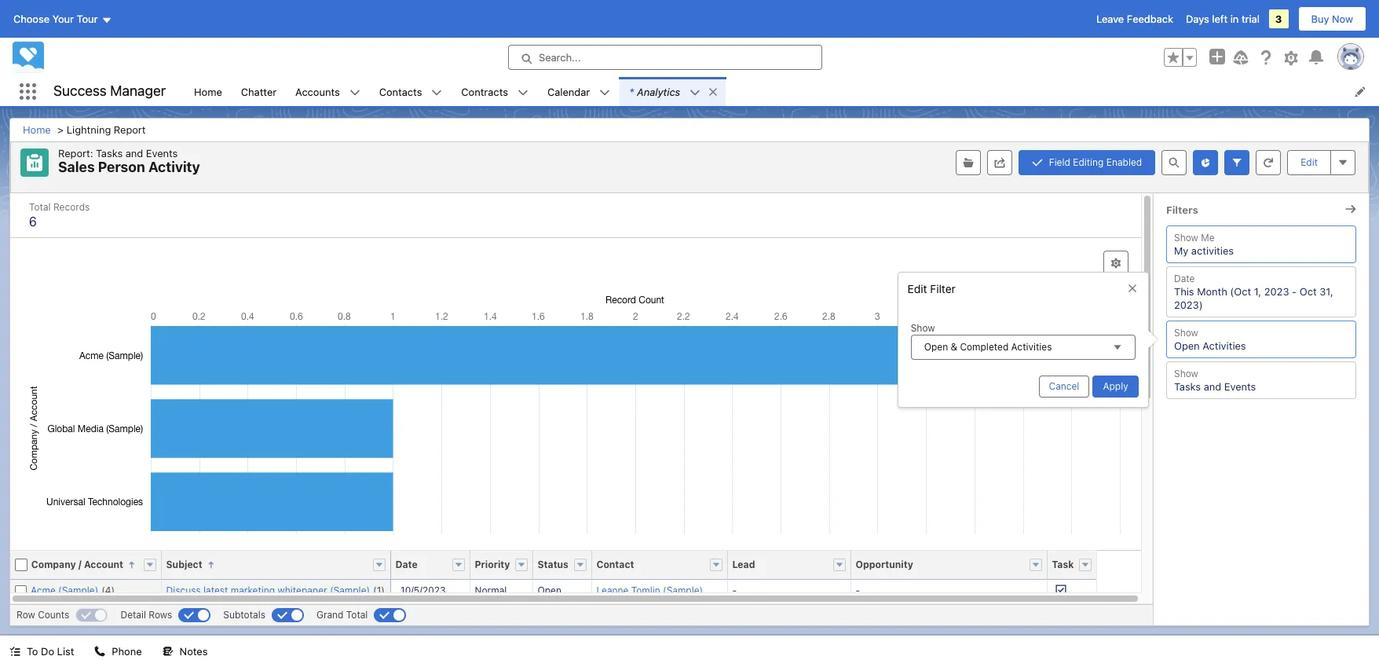 Task type: locate. For each thing, give the bounding box(es) containing it.
text default image inside notes button
[[162, 646, 173, 657]]

text default image inside accounts list item
[[349, 87, 360, 98]]

list
[[185, 77, 1380, 106]]

list item
[[620, 77, 726, 106]]

contracts link
[[452, 77, 518, 106]]

success
[[53, 83, 107, 99]]

text default image left to
[[9, 646, 20, 657]]

text default image inside calendar list item
[[600, 87, 611, 98]]

0 horizontal spatial text default image
[[9, 646, 20, 657]]

chatter
[[241, 85, 277, 98]]

left
[[1213, 13, 1228, 25]]

contracts list item
[[452, 77, 538, 106]]

group
[[1165, 48, 1198, 67]]

search... button
[[508, 45, 823, 70]]

list item containing *
[[620, 77, 726, 106]]

text default image inside contracts list item
[[518, 87, 529, 98]]

success manager
[[53, 83, 166, 99]]

text default image for contracts
[[518, 87, 529, 98]]

search...
[[539, 51, 581, 64]]

text default image
[[432, 87, 443, 98], [9, 646, 20, 657], [162, 646, 173, 657]]

notes button
[[153, 636, 217, 667]]

3
[[1276, 13, 1283, 25]]

text default image left 'notes'
[[162, 646, 173, 657]]

contacts link
[[370, 77, 432, 106]]

contacts
[[379, 85, 422, 98]]

to
[[27, 645, 38, 658]]

text default image
[[708, 86, 719, 97], [349, 87, 360, 98], [518, 87, 529, 98], [600, 87, 611, 98], [690, 87, 701, 98], [95, 646, 106, 657]]

text default image right the contacts
[[432, 87, 443, 98]]

text default image for notes
[[162, 646, 173, 657]]

text default image for to do list
[[9, 646, 20, 657]]

home link
[[185, 77, 232, 106]]

days left in trial
[[1186, 13, 1260, 25]]

text default image inside phone 'button'
[[95, 646, 106, 657]]

choose
[[13, 13, 50, 25]]

leave feedback
[[1097, 13, 1174, 25]]

accounts
[[296, 85, 340, 98]]

text default image for accounts
[[349, 87, 360, 98]]

to do list button
[[0, 636, 84, 667]]

2 horizontal spatial text default image
[[432, 87, 443, 98]]

tour
[[77, 13, 98, 25]]

text default image inside "to do list" "button"
[[9, 646, 20, 657]]

1 horizontal spatial text default image
[[162, 646, 173, 657]]



Task type: describe. For each thing, give the bounding box(es) containing it.
chatter link
[[232, 77, 286, 106]]

accounts list item
[[286, 77, 370, 106]]

manager
[[110, 83, 166, 99]]

days
[[1186, 13, 1210, 25]]

feedback
[[1127, 13, 1174, 25]]

text default image for *
[[690, 87, 701, 98]]

home
[[194, 85, 222, 98]]

buy now
[[1312, 13, 1354, 25]]

calendar list item
[[538, 77, 620, 106]]

phone
[[112, 645, 142, 658]]

notes
[[180, 645, 208, 658]]

your
[[52, 13, 74, 25]]

trial
[[1242, 13, 1260, 25]]

leave
[[1097, 13, 1125, 25]]

accounts link
[[286, 77, 349, 106]]

contracts
[[462, 85, 508, 98]]

phone button
[[85, 636, 151, 667]]

now
[[1333, 13, 1354, 25]]

to do list
[[27, 645, 74, 658]]

list
[[57, 645, 74, 658]]

leave feedback link
[[1097, 13, 1174, 25]]

choose your tour
[[13, 13, 98, 25]]

list containing home
[[185, 77, 1380, 106]]

do
[[41, 645, 54, 658]]

* analytics
[[630, 85, 681, 98]]

contacts list item
[[370, 77, 452, 106]]

in
[[1231, 13, 1239, 25]]

calendar link
[[538, 77, 600, 106]]

text default image for calendar
[[600, 87, 611, 98]]

text default image inside 'contacts' "list item"
[[432, 87, 443, 98]]

buy now button
[[1299, 6, 1367, 31]]

analytics
[[637, 85, 681, 98]]

buy
[[1312, 13, 1330, 25]]

calendar
[[548, 85, 590, 98]]

choose your tour button
[[13, 6, 113, 31]]

*
[[630, 85, 634, 98]]



Task type: vqa. For each thing, say whether or not it's contained in the screenshot.
right View
no



